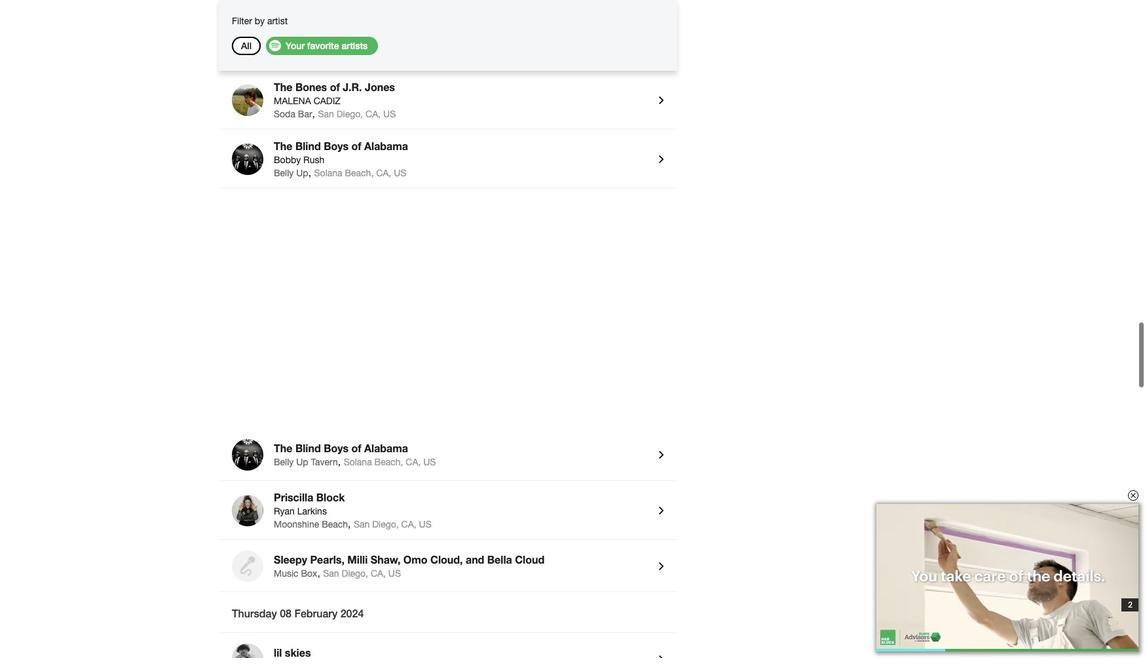 Task type: locate. For each thing, give the bounding box(es) containing it.
1 alabama from the top
[[365, 140, 408, 152]]

ca, inside priscilla block ryan larkins moonshine beach , san diego, ca, us
[[402, 519, 417, 530]]

and left steve
[[411, 31, 429, 44]]

boys for solana
[[324, 442, 349, 454]]

1 boys from the top
[[324, 140, 349, 152]]

belly inside the blind boys of alabama belly up tavern , solana beach, ca, us
[[274, 457, 294, 467]]

bobby
[[274, 155, 301, 165]]

the
[[274, 47, 289, 57], [274, 81, 293, 93], [274, 140, 293, 152], [274, 442, 293, 454]]

3 the from the top
[[274, 140, 293, 152]]

san right "beach" on the bottom of page
[[354, 519, 370, 530]]

alabama inside the blind boys of alabama belly up tavern , solana beach, ca, us
[[365, 442, 408, 454]]

of up priscilla block ryan larkins moonshine beach , san diego, ca, us
[[352, 442, 362, 454]]

all link
[[241, 40, 252, 51]]

bones
[[296, 81, 327, 93]]

up left the tavern
[[296, 457, 309, 467]]

2 the from the top
[[274, 81, 293, 93]]

, down the rush on the left top of page
[[309, 167, 311, 178]]

0 vertical spatial solana
[[314, 168, 343, 178]]

of inside the blind boys of alabama belly up tavern , solana beach, ca, us
[[352, 442, 362, 454]]

belly down the bobby
[[274, 168, 294, 178]]

diego,
[[337, 109, 363, 119], [372, 519, 399, 530], [342, 568, 368, 579]]

san down cadiz
[[318, 109, 334, 119]]

diego, down cadiz
[[337, 109, 363, 119]]

1 vertical spatial of
[[352, 140, 362, 152]]

1 vertical spatial san
[[354, 519, 370, 530]]

solana
[[314, 168, 343, 178], [344, 457, 372, 467]]

beach, inside "the blind boys of alabama bobby rush belly up , solana beach, ca, us"
[[345, 168, 374, 178]]

of down the bones of j.r. jones malena cadiz soda bar , san diego, ca, us
[[352, 140, 362, 152]]

, left "el"
[[329, 45, 332, 57]]

belly
[[274, 168, 294, 178], [274, 457, 294, 467]]

blind
[[296, 140, 321, 152], [296, 442, 321, 454]]

4 the from the top
[[274, 442, 293, 454]]

the inside the blind boys of alabama belly up tavern , solana beach, ca, us
[[274, 442, 293, 454]]

us inside the blind boys of alabama belly up tavern , solana beach, ca, us
[[424, 457, 436, 467]]

boys up the rush on the left top of page
[[324, 140, 349, 152]]

of inside "the blind boys of alabama bobby rush belly up , solana beach, ca, us"
[[352, 140, 362, 152]]

malena
[[274, 96, 311, 106]]

ca,
[[375, 47, 390, 57], [366, 109, 381, 119], [376, 168, 392, 178], [406, 457, 421, 467], [402, 519, 417, 530], [371, 568, 386, 579]]

, up block
[[338, 456, 341, 467]]

joe satriani, eric johnson, and steve vai link
[[274, 31, 649, 46]]

music
[[274, 568, 299, 579]]

of up cadiz
[[330, 81, 340, 93]]

your favorite artists
[[286, 40, 368, 51]]

the blind boys of alabama live image
[[232, 144, 264, 175], [232, 439, 264, 471]]

1 horizontal spatial beach,
[[375, 457, 403, 467]]

favorite
[[307, 40, 339, 51]]

2 blind from the top
[[296, 442, 321, 454]]

us inside sleepy pearls, milli shaw, omo cloud, and bella cloud music box , san diego, ca, us
[[389, 568, 401, 579]]

0 horizontal spatial and
[[411, 31, 429, 44]]

rush
[[304, 155, 325, 165]]

2 the blind boys of alabama live image from the top
[[232, 439, 264, 471]]

the down the joe
[[274, 47, 289, 57]]

2 vertical spatial san
[[323, 568, 339, 579]]

the blind boys of alabama link
[[274, 442, 649, 456]]

the inside the bones of j.r. jones malena cadiz soda bar , san diego, ca, us
[[274, 81, 293, 93]]

up
[[296, 168, 309, 178], [296, 457, 309, 467]]

0 vertical spatial of
[[330, 81, 340, 93]]

1 vertical spatial and
[[466, 553, 485, 566]]

february
[[295, 607, 338, 619]]

boys inside "the blind boys of alabama bobby rush belly up , solana beach, ca, us"
[[324, 140, 349, 152]]

up down the rush on the left top of page
[[296, 168, 309, 178]]

0 vertical spatial and
[[411, 31, 429, 44]]

the up belly up tavern link
[[274, 442, 293, 454]]

2 boys from the top
[[324, 442, 349, 454]]

1 vertical spatial boys
[[324, 442, 349, 454]]

boys
[[324, 140, 349, 152], [324, 442, 349, 454]]

1 the from the top
[[274, 47, 289, 57]]

joe
[[274, 31, 292, 44]]

of for ,
[[352, 442, 362, 454]]

the up the bobby
[[274, 140, 293, 152]]

0 vertical spatial belly
[[274, 168, 294, 178]]

2 up from the top
[[296, 457, 309, 467]]

boys up the tavern
[[324, 442, 349, 454]]

and left 'bella'
[[466, 553, 485, 566]]

1 the blind boys of alabama live image from the top
[[232, 144, 264, 175]]

moonshine
[[274, 519, 319, 530]]

vai
[[463, 31, 478, 44]]

0 vertical spatial alabama
[[365, 140, 408, 152]]

blind inside "the blind boys of alabama bobby rush belly up , solana beach, ca, us"
[[296, 140, 321, 152]]

2 belly from the top
[[274, 457, 294, 467]]

0 vertical spatial blind
[[296, 140, 321, 152]]

1 vertical spatial diego,
[[372, 519, 399, 530]]

blind inside the blind boys of alabama belly up tavern , solana beach, ca, us
[[296, 442, 321, 454]]

2
[[1129, 599, 1133, 610]]

1 vertical spatial up
[[296, 457, 309, 467]]

ryan
[[274, 506, 295, 517]]

bella
[[488, 553, 512, 566]]

san
[[318, 109, 334, 119], [354, 519, 370, 530], [323, 568, 339, 579]]

solana inside "the blind boys of alabama bobby rush belly up , solana beach, ca, us"
[[314, 168, 343, 178]]

blind up belly up tavern link
[[296, 442, 321, 454]]

2 vertical spatial diego,
[[342, 568, 368, 579]]

the for ,
[[274, 442, 293, 454]]

up inside the blind boys of alabama belly up tavern , solana beach, ca, us
[[296, 457, 309, 467]]

milli
[[348, 553, 368, 566]]

1 horizontal spatial solana
[[344, 457, 372, 467]]

the blind boys of alabama live image for ,
[[232, 439, 264, 471]]

alabama for ,
[[365, 140, 408, 152]]

0 vertical spatial the blind boys of alabama live image
[[232, 144, 264, 175]]

0 horizontal spatial beach,
[[345, 168, 374, 178]]

steve
[[432, 31, 460, 44]]

1 vertical spatial solana
[[344, 457, 372, 467]]

solana right the tavern
[[344, 457, 372, 467]]

eric
[[339, 31, 359, 44]]

and
[[411, 31, 429, 44], [466, 553, 485, 566]]

san down pearls,
[[323, 568, 339, 579]]

and inside joe satriani, eric johnson, and steve vai the magnolia , el cajon, ca, us
[[411, 31, 429, 44]]

, inside joe satriani, eric johnson, and steve vai the magnolia , el cajon, ca, us
[[329, 45, 332, 57]]

1 vertical spatial blind
[[296, 442, 321, 454]]

sleepy pearls, milli shaw, omo cloud, and bella cloud link
[[274, 553, 649, 568]]

1 vertical spatial the blind boys of alabama live image
[[232, 439, 264, 471]]

the inside joe satriani, eric johnson, and steve vai the magnolia , el cajon, ca, us
[[274, 47, 289, 57]]

0 vertical spatial diego,
[[337, 109, 363, 119]]

us
[[392, 47, 405, 57], [384, 109, 396, 119], [394, 168, 407, 178], [424, 457, 436, 467], [419, 519, 432, 530], [389, 568, 401, 579]]

belly up priscilla
[[274, 457, 294, 467]]

boys for ,
[[324, 140, 349, 152]]

the blind boys of alabama live image up priscilla block live icon
[[232, 439, 264, 471]]

0 vertical spatial up
[[296, 168, 309, 178]]

1 up from the top
[[296, 168, 309, 178]]

0 vertical spatial beach,
[[345, 168, 374, 178]]

cloud,
[[431, 553, 463, 566]]

,
[[329, 45, 332, 57], [312, 108, 315, 119], [309, 167, 311, 178], [338, 456, 341, 467], [348, 518, 351, 530], [318, 567, 320, 579]]

1 vertical spatial beach,
[[375, 457, 403, 467]]

, up milli
[[348, 518, 351, 530]]

the up malena
[[274, 81, 293, 93]]

1 blind from the top
[[296, 140, 321, 152]]

artist
[[267, 16, 288, 26]]

2 vertical spatial of
[[352, 442, 362, 454]]

of
[[330, 81, 340, 93], [352, 140, 362, 152], [352, 442, 362, 454]]

j.r.
[[343, 81, 362, 93]]

the blind boys of alabama live image left the bobby
[[232, 144, 264, 175]]

filter
[[232, 16, 252, 26]]

1 horizontal spatial and
[[466, 553, 485, 566]]

beach,
[[345, 168, 374, 178], [375, 457, 403, 467]]

2 alabama from the top
[[365, 442, 408, 454]]

beach
[[322, 519, 348, 530]]

1 belly from the top
[[274, 168, 294, 178]]

diego, down milli
[[342, 568, 368, 579]]

0 horizontal spatial solana
[[314, 168, 343, 178]]

alabama inside "the blind boys of alabama bobby rush belly up , solana beach, ca, us"
[[365, 140, 408, 152]]

diego, up shaw,
[[372, 519, 399, 530]]

blind up the rush on the left top of page
[[296, 140, 321, 152]]

boys inside the blind boys of alabama belly up tavern , solana beach, ca, us
[[324, 442, 349, 454]]

the inside "the blind boys of alabama bobby rush belly up , solana beach, ca, us"
[[274, 140, 293, 152]]

1 vertical spatial alabama
[[365, 442, 408, 454]]

, down cadiz
[[312, 108, 315, 119]]

solana down the rush on the left top of page
[[314, 168, 343, 178]]

us inside joe satriani, eric johnson, and steve vai the magnolia , el cajon, ca, us
[[392, 47, 405, 57]]

all
[[241, 40, 252, 51]]

, down pearls,
[[318, 567, 320, 579]]

0 vertical spatial boys
[[324, 140, 349, 152]]

0 vertical spatial san
[[318, 109, 334, 119]]

us inside priscilla block ryan larkins moonshine beach , san diego, ca, us
[[419, 519, 432, 530]]

solana inside the blind boys of alabama belly up tavern , solana beach, ca, us
[[344, 457, 372, 467]]

ca, inside the bones of j.r. jones malena cadiz soda bar , san diego, ca, us
[[366, 109, 381, 119]]

the magnolia link
[[274, 47, 329, 57]]

the blind boys of alabama live image for up
[[232, 144, 264, 175]]

of for up
[[352, 140, 362, 152]]

ca, inside sleepy pearls, milli shaw, omo cloud, and bella cloud music box , san diego, ca, us
[[371, 568, 386, 579]]

the bones of j.r. jones live image
[[232, 85, 264, 116]]

and inside sleepy pearls, milli shaw, omo cloud, and bella cloud music box , san diego, ca, us
[[466, 553, 485, 566]]

belly up tavern link
[[274, 457, 338, 467]]

alabama
[[365, 140, 408, 152], [365, 442, 408, 454]]

1 vertical spatial belly
[[274, 457, 294, 467]]



Task type: vqa. For each thing, say whether or not it's contained in the screenshot.
second The Blind Boys of Alabama live image from the bottom of the page
yes



Task type: describe. For each thing, give the bounding box(es) containing it.
diego, inside priscilla block ryan larkins moonshine beach , san diego, ca, us
[[372, 519, 399, 530]]

alabama for solana
[[365, 442, 408, 454]]

cajon,
[[345, 47, 372, 57]]

san inside sleepy pearls, milli shaw, omo cloud, and bella cloud music box , san diego, ca, us
[[323, 568, 339, 579]]

, inside sleepy pearls, milli shaw, omo cloud, and bella cloud music box , san diego, ca, us
[[318, 567, 320, 579]]

thursday 08 february 2024
[[232, 607, 364, 619]]

belly up link
[[274, 168, 309, 178]]

soda
[[274, 109, 296, 119]]

ca, inside the blind boys of alabama belly up tavern , solana beach, ca, us
[[406, 457, 421, 467]]

2024
[[341, 607, 364, 619]]

beach, inside the blind boys of alabama belly up tavern , solana beach, ca, us
[[375, 457, 403, 467]]

, inside priscilla block ryan larkins moonshine beach , san diego, ca, us
[[348, 518, 351, 530]]

your
[[286, 40, 305, 51]]

us inside "the blind boys of alabama bobby rush belly up , solana beach, ca, us"
[[394, 168, 407, 178]]

satriani,
[[295, 31, 336, 44]]

block
[[316, 491, 345, 503]]

the for bar
[[274, 81, 293, 93]]

joe satriani, eric johnson, and steve vai the magnolia , el cajon, ca, us
[[274, 31, 478, 57]]

your favorite artists button
[[266, 37, 378, 55]]

magnolia
[[292, 47, 329, 57]]

blind for up
[[296, 140, 321, 152]]

bar
[[298, 109, 312, 119]]

blind for ,
[[296, 442, 321, 454]]

box
[[301, 568, 318, 579]]

pearls,
[[310, 553, 345, 566]]

san inside the bones of j.r. jones malena cadiz soda bar , san diego, ca, us
[[318, 109, 334, 119]]

the blind boys of alabama belly up tavern , solana beach, ca, us
[[274, 442, 436, 467]]

larkins
[[297, 506, 327, 517]]

, inside "the blind boys of alabama bobby rush belly up , solana beach, ca, us"
[[309, 167, 311, 178]]

the bones of j.r. jones malena cadiz soda bar , san diego, ca, us
[[274, 81, 396, 119]]

the for up
[[274, 140, 293, 152]]

el
[[335, 47, 343, 57]]

08
[[280, 607, 292, 619]]

sleepy pearls, milli shaw, omo cloud, and bella cloud music box , san diego, ca, us
[[274, 553, 545, 579]]

ca, inside "the blind boys of alabama bobby rush belly up , solana beach, ca, us"
[[376, 168, 392, 178]]

ca, inside joe satriani, eric johnson, and steve vai the magnolia , el cajon, ca, us
[[375, 47, 390, 57]]

san inside priscilla block ryan larkins moonshine beach , san diego, ca, us
[[354, 519, 370, 530]]

moonshine beach link
[[274, 519, 348, 530]]

belly inside "the blind boys of alabama bobby rush belly up , solana beach, ca, us"
[[274, 168, 294, 178]]

tavern
[[311, 457, 338, 467]]

priscilla
[[274, 491, 314, 503]]

omo
[[404, 553, 428, 566]]

us inside the bones of j.r. jones malena cadiz soda bar , san diego, ca, us
[[384, 109, 396, 119]]

, inside the blind boys of alabama belly up tavern , solana beach, ca, us
[[338, 456, 341, 467]]

jones
[[365, 81, 395, 93]]

priscilla block live image
[[232, 495, 264, 526]]

, inside the bones of j.r. jones malena cadiz soda bar , san diego, ca, us
[[312, 108, 315, 119]]

diego, inside sleepy pearls, milli shaw, omo cloud, and bella cloud music box , san diego, ca, us
[[342, 568, 368, 579]]

sleepy pearls live image
[[232, 551, 264, 582]]

joe satriani live image
[[232, 29, 264, 60]]

soda bar link
[[274, 109, 312, 119]]

cadiz
[[314, 96, 341, 106]]

thursday
[[232, 607, 277, 619]]

artists
[[342, 40, 368, 51]]

priscilla block ryan larkins moonshine beach , san diego, ca, us
[[274, 491, 432, 530]]

by
[[255, 16, 265, 26]]

filter by artist
[[232, 16, 288, 26]]

music box link
[[274, 568, 318, 579]]

the blind boys of alabama bobby rush belly up , solana beach, ca, us
[[274, 140, 408, 178]]

diego, inside the bones of j.r. jones malena cadiz soda bar , san diego, ca, us
[[337, 109, 363, 119]]

up inside "the blind boys of alabama bobby rush belly up , solana beach, ca, us"
[[296, 168, 309, 178]]

sleepy
[[274, 553, 307, 566]]

of inside the bones of j.r. jones malena cadiz soda bar , san diego, ca, us
[[330, 81, 340, 93]]

johnson,
[[362, 31, 408, 44]]

cloud
[[515, 553, 545, 566]]

shaw,
[[371, 553, 401, 566]]



